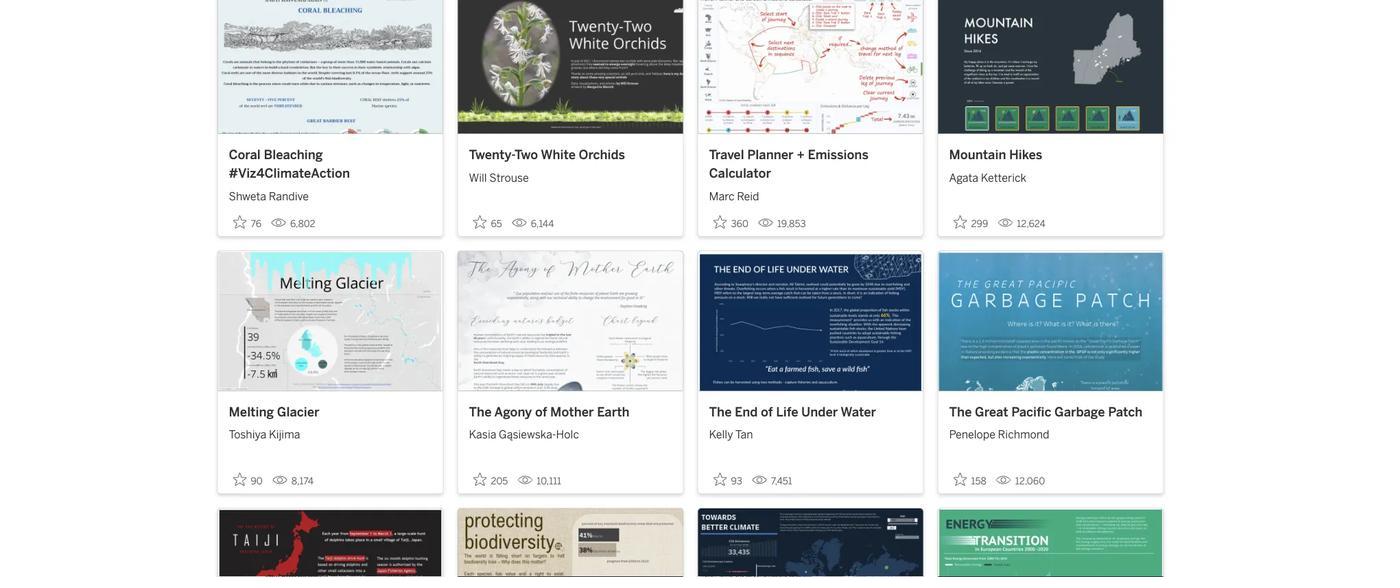 Task type: describe. For each thing, give the bounding box(es) containing it.
travel planner + emissions calculator
[[709, 147, 869, 181]]

twenty-two white orchids link
[[469, 145, 672, 164]]

kelly tan link
[[709, 421, 912, 443]]

patch
[[1108, 404, 1143, 419]]

7,451
[[771, 475, 792, 486]]

mother
[[550, 404, 594, 419]]

workbook thumbnail image for hikes
[[938, 0, 1163, 133]]

agata ketterick
[[949, 171, 1027, 184]]

agata ketterick link
[[949, 164, 1152, 186]]

workbook thumbnail image for planner
[[698, 0, 923, 133]]

the agony of mother earth link
[[469, 402, 672, 421]]

earth
[[597, 404, 630, 419]]

kelly
[[709, 428, 733, 441]]

melting glacier link
[[229, 402, 432, 421]]

12,624
[[1017, 218, 1046, 229]]

6,144
[[531, 218, 554, 229]]

marc
[[709, 190, 735, 203]]

workbook thumbnail image for glacier
[[218, 251, 443, 391]]

the for the agony of mother earth
[[469, 404, 492, 419]]

8,174 views element
[[267, 470, 319, 492]]

360
[[731, 218, 749, 229]]

kasia gąsiewska-holc
[[469, 428, 579, 441]]

agony
[[494, 404, 532, 419]]

travel
[[709, 147, 744, 162]]

the for the end of life under water
[[709, 404, 732, 419]]

shweta randive
[[229, 190, 309, 203]]

water
[[841, 404, 876, 419]]

great
[[975, 404, 1008, 419]]

7,451 views element
[[746, 470, 798, 492]]

kasia
[[469, 428, 496, 441]]

marc reid
[[709, 190, 759, 203]]

will strouse link
[[469, 164, 672, 186]]

workbook thumbnail image for end
[[698, 251, 923, 391]]

90
[[251, 475, 263, 486]]

melting
[[229, 404, 274, 419]]

coral bleaching #viz4climateaction
[[229, 147, 350, 181]]

gąsiewska-
[[499, 428, 556, 441]]

kasia gąsiewska-holc link
[[469, 421, 672, 443]]

mountain
[[949, 147, 1006, 162]]

the agony of mother earth
[[469, 404, 630, 419]]

twenty-
[[469, 147, 515, 162]]

8,174
[[292, 475, 314, 486]]

shweta randive link
[[229, 183, 432, 205]]

65
[[491, 218, 502, 229]]

12,624 views element
[[992, 212, 1051, 235]]

of for end
[[761, 404, 773, 419]]

planner
[[747, 147, 794, 162]]

glacier
[[277, 404, 319, 419]]

158
[[971, 475, 987, 486]]

6,802
[[290, 218, 315, 229]]

kelly tan
[[709, 428, 753, 441]]

marc reid link
[[709, 183, 912, 205]]

mountain hikes
[[949, 147, 1043, 162]]

add favorite button for twenty-two white orchids
[[469, 211, 506, 233]]

under
[[802, 404, 838, 419]]

6,144 views element
[[506, 212, 560, 235]]

workbook thumbnail image for two
[[458, 0, 683, 133]]

10,111
[[537, 475, 561, 486]]

workbook thumbnail image for great
[[938, 251, 1163, 391]]

life
[[776, 404, 798, 419]]



Task type: vqa. For each thing, say whether or not it's contained in the screenshot.
1st Angela Drucioc image from the right
no



Task type: locate. For each thing, give the bounding box(es) containing it.
the end of life under water
[[709, 404, 876, 419]]

add favorite button containing 65
[[469, 211, 506, 233]]

of left life
[[761, 404, 773, 419]]

toshiya kijima
[[229, 428, 300, 441]]

add favorite button down agata
[[949, 211, 992, 233]]

of for agony
[[535, 404, 547, 419]]

travel planner + emissions calculator link
[[709, 145, 912, 183]]

10,111 views element
[[512, 470, 567, 492]]

bleaching
[[264, 147, 323, 162]]

penelope richmond link
[[949, 421, 1152, 443]]

0 horizontal spatial the
[[469, 404, 492, 419]]

hikes
[[1009, 147, 1043, 162]]

Add Favorite button
[[709, 468, 746, 490]]

add favorite button for the great pacific garbage patch
[[949, 468, 991, 490]]

#viz4climateaction
[[229, 166, 350, 181]]

the up the kelly
[[709, 404, 732, 419]]

add favorite button for melting glacier
[[229, 468, 267, 490]]

workbook thumbnail image for bleaching
[[218, 0, 443, 133]]

emissions
[[808, 147, 869, 162]]

add favorite button for coral bleaching #viz4climateaction
[[229, 211, 266, 233]]

strouse
[[489, 171, 529, 184]]

the great pacific garbage patch link
[[949, 402, 1152, 421]]

tan
[[735, 428, 753, 441]]

calculator
[[709, 166, 771, 181]]

toshiya kijima link
[[229, 421, 432, 443]]

workbook thumbnail image
[[218, 0, 443, 133], [458, 0, 683, 133], [698, 0, 923, 133], [938, 0, 1163, 133], [218, 251, 443, 391], [458, 251, 683, 391], [698, 251, 923, 391], [938, 251, 1163, 391]]

add favorite button down will
[[469, 211, 506, 233]]

end
[[735, 404, 758, 419]]

the for the great pacific garbage patch
[[949, 404, 972, 419]]

of up gąsiewska- at the bottom
[[535, 404, 547, 419]]

Add Favorite button
[[469, 468, 512, 490]]

76
[[251, 218, 261, 229]]

19,853 views element
[[753, 212, 811, 235]]

reid
[[737, 190, 759, 203]]

the
[[469, 404, 492, 419], [709, 404, 732, 419], [949, 404, 972, 419]]

1 horizontal spatial of
[[761, 404, 773, 419]]

twenty-two white orchids
[[469, 147, 625, 162]]

add favorite button for mountain hikes
[[949, 211, 992, 233]]

garbage
[[1055, 404, 1105, 419]]

add favorite button down toshiya
[[229, 468, 267, 490]]

of
[[535, 404, 547, 419], [761, 404, 773, 419]]

the end of life under water link
[[709, 402, 912, 421]]

shweta
[[229, 190, 266, 203]]

add favorite button containing 299
[[949, 211, 992, 233]]

melting glacier
[[229, 404, 319, 419]]

2 of from the left
[[761, 404, 773, 419]]

299
[[971, 218, 988, 229]]

mountain hikes link
[[949, 145, 1152, 164]]

Add Favorite button
[[709, 211, 753, 233]]

the up the penelope
[[949, 404, 972, 419]]

toshiya
[[229, 428, 266, 441]]

12,060
[[1015, 475, 1045, 486]]

pacific
[[1012, 404, 1052, 419]]

1 the from the left
[[469, 404, 492, 419]]

the up kasia
[[469, 404, 492, 419]]

agata
[[949, 171, 979, 184]]

richmond
[[998, 428, 1050, 441]]

Add Favorite button
[[229, 211, 266, 233], [469, 211, 506, 233], [949, 211, 992, 233], [229, 468, 267, 490], [949, 468, 991, 490]]

add favorite button containing 158
[[949, 468, 991, 490]]

penelope
[[949, 428, 996, 441]]

two
[[515, 147, 538, 162]]

holc
[[556, 428, 579, 441]]

+
[[797, 147, 805, 162]]

3 the from the left
[[949, 404, 972, 419]]

coral
[[229, 147, 261, 162]]

orchids
[[579, 147, 625, 162]]

19,853
[[777, 218, 806, 229]]

ketterick
[[981, 171, 1027, 184]]

12,060 views element
[[991, 470, 1051, 492]]

white
[[541, 147, 576, 162]]

kijima
[[269, 428, 300, 441]]

add favorite button down the penelope
[[949, 468, 991, 490]]

will strouse
[[469, 171, 529, 184]]

205
[[491, 475, 508, 486]]

2 horizontal spatial the
[[949, 404, 972, 419]]

93
[[731, 475, 742, 486]]

add favorite button down shweta
[[229, 211, 266, 233]]

0 horizontal spatial of
[[535, 404, 547, 419]]

randive
[[269, 190, 309, 203]]

1 horizontal spatial the
[[709, 404, 732, 419]]

add favorite button containing 76
[[229, 211, 266, 233]]

the great pacific garbage patch
[[949, 404, 1143, 419]]

1 of from the left
[[535, 404, 547, 419]]

will
[[469, 171, 487, 184]]

add favorite button containing 90
[[229, 468, 267, 490]]

coral bleaching #viz4climateaction link
[[229, 145, 432, 183]]

6,802 views element
[[266, 212, 321, 235]]

2 the from the left
[[709, 404, 732, 419]]

penelope richmond
[[949, 428, 1050, 441]]

workbook thumbnail image for agony
[[458, 251, 683, 391]]



